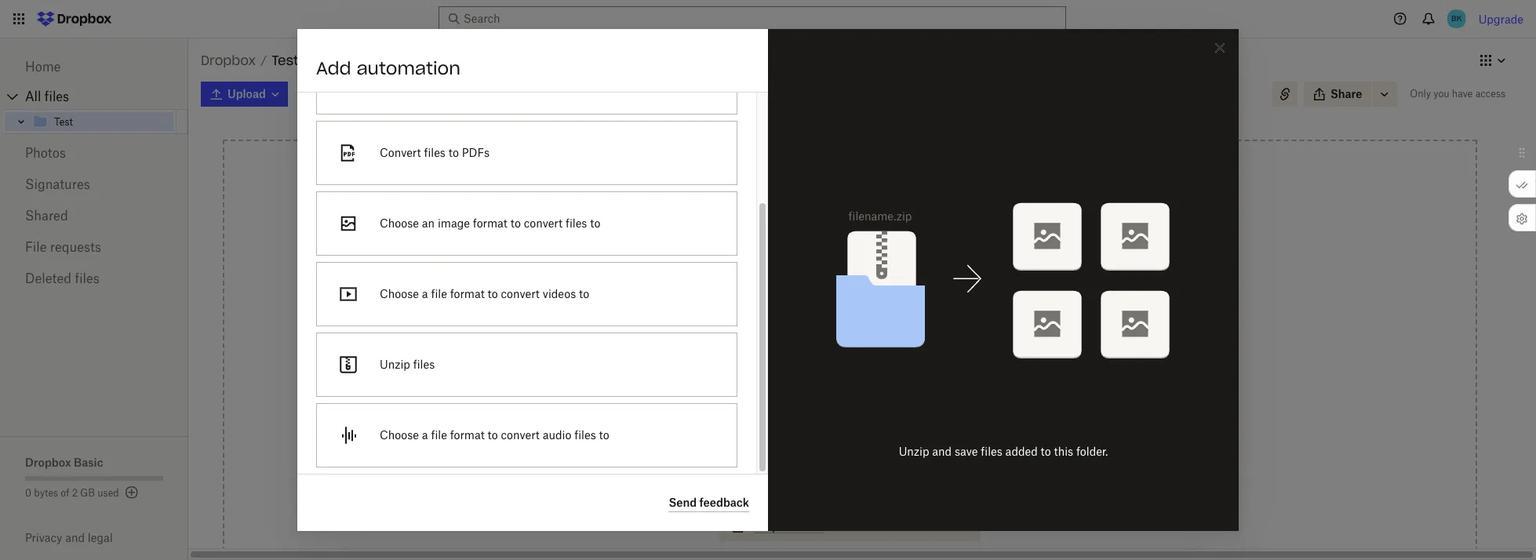 Task type: describe. For each thing, give the bounding box(es) containing it.
convert for files
[[524, 217, 563, 230]]

0 horizontal spatial this
[[796, 432, 815, 445]]

signatures
[[25, 177, 90, 192]]

upgrade link
[[1479, 12, 1524, 25]]

files for deleted files
[[75, 271, 100, 286]]

convert for videos
[[501, 287, 540, 301]]

2
[[72, 487, 78, 499]]

from
[[851, 432, 876, 445]]

a for choose a file format to convert videos to
[[422, 287, 428, 301]]

your
[[879, 432, 902, 445]]

upload,
[[878, 295, 917, 308]]

automation
[[357, 57, 460, 79]]

format for videos
[[450, 287, 485, 301]]

share button
[[1304, 82, 1372, 107]]

test inside all files tree
[[54, 116, 73, 127]]

choose a file format to convert audio files to
[[380, 428, 609, 442]]

files for drop files here to upload, or use the 'upload' button
[[812, 295, 835, 308]]

only you have access
[[1410, 88, 1506, 100]]

this for request files to be added to this folder
[[904, 519, 924, 533]]

upgrade
[[1479, 12, 1524, 25]]

choose for choose an image format to convert files to
[[380, 217, 419, 230]]

unzip files
[[380, 358, 435, 371]]

dropbox for dropbox / test
[[201, 53, 256, 68]]

unzip for unzip and save files added to this folder.
[[899, 445, 929, 458]]

0 bytes of 2 gb used
[[25, 487, 119, 499]]

share
[[1331, 87, 1362, 100]]

use
[[797, 312, 815, 326]]

send
[[669, 495, 697, 509]]

files for unzip files
[[413, 358, 435, 371]]

dropbox link
[[201, 50, 256, 71]]

you
[[1434, 88, 1450, 100]]

added for files
[[1006, 445, 1038, 458]]

deleted files
[[25, 271, 100, 286]]

bytes
[[34, 487, 58, 499]]

files for convert files to pdfs
[[424, 146, 446, 159]]

'upload'
[[838, 312, 879, 326]]

have
[[1452, 88, 1473, 100]]

convert for audio
[[501, 428, 540, 442]]

access
[[754, 432, 793, 445]]

this for unzip and save files added to this folder.
[[1054, 445, 1073, 458]]

file requests link
[[25, 231, 163, 263]]

shared link
[[25, 200, 163, 231]]

the
[[818, 312, 835, 326]]

all files
[[25, 89, 69, 104]]

basic
[[74, 456, 103, 469]]

and for unzip
[[932, 445, 952, 458]]

unzip for unzip files
[[380, 358, 410, 371]]

gb
[[80, 487, 95, 499]]

feedback
[[699, 495, 749, 509]]

files for all files
[[45, 89, 69, 104]]

request files to be added to this folder
[[754, 519, 957, 533]]

0
[[25, 487, 31, 499]]

all files link
[[25, 84, 188, 109]]

convert files to pdfs
[[380, 146, 490, 159]]

audio
[[543, 428, 572, 442]]

1 horizontal spatial test
[[272, 53, 299, 68]]

privacy and legal
[[25, 531, 113, 545]]

home link
[[25, 51, 163, 82]]

access this folder from your desktop
[[754, 432, 946, 445]]

shared
[[25, 208, 68, 224]]

add automation
[[316, 57, 460, 79]]

format for files
[[473, 217, 508, 230]]

add automation dialog
[[297, 0, 1239, 531]]

folder.
[[1076, 445, 1108, 458]]

added for be
[[856, 519, 888, 533]]



Task type: vqa. For each thing, say whether or not it's contained in the screenshot.
of
yes



Task type: locate. For each thing, give the bounding box(es) containing it.
drop
[[783, 295, 809, 308]]

files inside tree
[[45, 89, 69, 104]]

0 vertical spatial a
[[422, 287, 428, 301]]

0 horizontal spatial folder
[[818, 432, 848, 445]]

add
[[316, 57, 351, 79]]

format
[[473, 217, 508, 230], [450, 287, 485, 301], [450, 428, 485, 442]]

files for request files to be added to this folder
[[801, 519, 824, 533]]

desktop
[[905, 432, 946, 445]]

and for privacy
[[65, 531, 85, 545]]

send feedback
[[669, 495, 749, 509]]

3 choose from the top
[[380, 428, 419, 442]]

0 vertical spatial folder
[[818, 432, 848, 445]]

1 vertical spatial added
[[856, 519, 888, 533]]

image
[[438, 217, 470, 230]]

photos link
[[25, 137, 163, 169]]

requests
[[50, 239, 101, 255]]

legal
[[88, 531, 113, 545]]

unzip and save files added to this folder.
[[899, 445, 1108, 458]]

0 horizontal spatial added
[[856, 519, 888, 533]]

drop files here to upload, or use the 'upload' button
[[783, 295, 917, 326]]

files inside the drop files here to upload, or use the 'upload' button
[[812, 295, 835, 308]]

1 horizontal spatial folder
[[927, 519, 957, 533]]

deleted
[[25, 271, 71, 286]]

test
[[272, 53, 299, 68], [54, 116, 73, 127]]

files
[[45, 89, 69, 104], [424, 146, 446, 159], [566, 217, 587, 230], [75, 271, 100, 286], [812, 295, 835, 308], [413, 358, 435, 371], [574, 428, 596, 442], [981, 445, 1003, 458], [801, 519, 824, 533]]

1 horizontal spatial this
[[904, 519, 924, 533]]

dropbox logo - go to the homepage image
[[31, 6, 117, 31]]

1 horizontal spatial and
[[932, 445, 952, 458]]

get more space image
[[122, 483, 141, 502]]

convert left 'audio'
[[501, 428, 540, 442]]

global header element
[[0, 0, 1536, 38]]

import button
[[720, 467, 981, 498]]

2 file from the top
[[431, 428, 447, 442]]

added
[[1006, 445, 1038, 458], [856, 519, 888, 533]]

send feedback button
[[669, 494, 749, 512]]

filename.zip
[[849, 209, 912, 222]]

added inside add automation 'dialog'
[[1006, 445, 1038, 458]]

file for choose a file format to convert audio files to
[[431, 428, 447, 442]]

choose for choose a file format to convert audio files to
[[380, 428, 419, 442]]

file down unzip files
[[431, 428, 447, 442]]

0 vertical spatial and
[[932, 445, 952, 458]]

1 vertical spatial unzip
[[899, 445, 929, 458]]

be
[[840, 519, 853, 533]]

/
[[261, 53, 267, 67]]

file down an
[[431, 287, 447, 301]]

privacy and legal link
[[25, 531, 188, 545]]

file for choose a file format to convert videos to
[[431, 287, 447, 301]]

0 vertical spatial added
[[1006, 445, 1038, 458]]

0 vertical spatial convert
[[524, 217, 563, 230]]

dropbox basic
[[25, 456, 103, 469]]

request
[[754, 519, 798, 533]]

test link
[[32, 112, 173, 131]]

0 vertical spatial choose
[[380, 217, 419, 230]]

deleted files link
[[25, 263, 163, 294]]

button
[[882, 312, 917, 326]]

choose for choose a file format to convert videos to
[[380, 287, 419, 301]]

1 vertical spatial convert
[[501, 287, 540, 301]]

used
[[97, 487, 119, 499]]

to inside the drop files here to upload, or use the 'upload' button
[[864, 295, 875, 308]]

this inside add automation 'dialog'
[[1054, 445, 1073, 458]]

0 vertical spatial file
[[431, 287, 447, 301]]

choose left an
[[380, 217, 419, 230]]

convert
[[524, 217, 563, 230], [501, 287, 540, 301], [501, 428, 540, 442]]

and left save
[[932, 445, 952, 458]]

added right be
[[856, 519, 888, 533]]

privacy
[[25, 531, 62, 545]]

dropbox
[[201, 53, 256, 68], [25, 456, 71, 469]]

unzip
[[380, 358, 410, 371], [899, 445, 929, 458]]

0 horizontal spatial test
[[54, 116, 73, 127]]

home
[[25, 59, 61, 75]]

2 vertical spatial format
[[450, 428, 485, 442]]

a down an
[[422, 287, 428, 301]]

1 choose from the top
[[380, 217, 419, 230]]

this
[[796, 432, 815, 445], [1054, 445, 1073, 458], [904, 519, 924, 533]]

a
[[422, 287, 428, 301], [422, 428, 428, 442]]

dropbox / test
[[201, 53, 299, 68]]

1 vertical spatial dropbox
[[25, 456, 71, 469]]

convert
[[380, 146, 421, 159]]

1 vertical spatial folder
[[927, 519, 957, 533]]

1 horizontal spatial unzip
[[899, 445, 929, 458]]

folder
[[818, 432, 848, 445], [927, 519, 957, 533]]

dropbox for dropbox basic
[[25, 456, 71, 469]]

or
[[783, 312, 794, 326]]

2 vertical spatial convert
[[501, 428, 540, 442]]

0 vertical spatial test
[[272, 53, 299, 68]]

this right be
[[904, 519, 924, 533]]

this left folder.
[[1054, 445, 1073, 458]]

convert left the videos on the bottom left of the page
[[501, 287, 540, 301]]

1 file from the top
[[431, 287, 447, 301]]

choose
[[380, 217, 419, 230], [380, 287, 419, 301], [380, 428, 419, 442]]

more ways to add content element
[[717, 390, 984, 560]]

1 horizontal spatial dropbox
[[201, 53, 256, 68]]

all
[[25, 89, 41, 104]]

choose an image format to convert files to
[[380, 217, 601, 230]]

test right /
[[272, 53, 299, 68]]

access
[[1476, 88, 1506, 100]]

here
[[837, 295, 861, 308]]

choose down unzip files
[[380, 428, 419, 442]]

and
[[932, 445, 952, 458], [65, 531, 85, 545]]

convert up the videos on the bottom left of the page
[[524, 217, 563, 230]]

2 horizontal spatial this
[[1054, 445, 1073, 458]]

this right access on the bottom
[[796, 432, 815, 445]]

1 horizontal spatial added
[[1006, 445, 1038, 458]]

dropbox left /
[[201, 53, 256, 68]]

0 vertical spatial format
[[473, 217, 508, 230]]

1 vertical spatial choose
[[380, 287, 419, 301]]

file
[[431, 287, 447, 301], [431, 428, 447, 442]]

0 vertical spatial unzip
[[380, 358, 410, 371]]

an
[[422, 217, 435, 230]]

and left the legal
[[65, 531, 85, 545]]

choose up unzip files
[[380, 287, 419, 301]]

and inside add automation 'dialog'
[[932, 445, 952, 458]]

save
[[955, 445, 978, 458]]

1 vertical spatial file
[[431, 428, 447, 442]]

files inside more ways to add content element
[[801, 519, 824, 533]]

of
[[61, 487, 69, 499]]

file requests
[[25, 239, 101, 255]]

file
[[25, 239, 47, 255]]

1 vertical spatial format
[[450, 287, 485, 301]]

only
[[1410, 88, 1431, 100]]

0 horizontal spatial unzip
[[380, 358, 410, 371]]

1 a from the top
[[422, 287, 428, 301]]

2 vertical spatial choose
[[380, 428, 419, 442]]

0 horizontal spatial dropbox
[[25, 456, 71, 469]]

0 horizontal spatial and
[[65, 531, 85, 545]]

to
[[449, 146, 459, 159], [511, 217, 521, 230], [590, 217, 601, 230], [488, 287, 498, 301], [579, 287, 589, 301], [864, 295, 875, 308], [488, 428, 498, 442], [599, 428, 609, 442], [1041, 445, 1051, 458], [827, 519, 837, 533], [891, 519, 902, 533]]

pdfs
[[462, 146, 490, 159]]

0 vertical spatial dropbox
[[201, 53, 256, 68]]

2 a from the top
[[422, 428, 428, 442]]

import
[[754, 475, 791, 489]]

dropbox up bytes
[[25, 456, 71, 469]]

files inside 'link'
[[75, 271, 100, 286]]

added right save
[[1006, 445, 1038, 458]]

format for audio
[[450, 428, 485, 442]]

test down all files
[[54, 116, 73, 127]]

photos
[[25, 145, 66, 161]]

added inside more ways to add content element
[[856, 519, 888, 533]]

a down unzip files
[[422, 428, 428, 442]]

signatures link
[[25, 169, 163, 200]]

1 vertical spatial test
[[54, 116, 73, 127]]

choose a file format to convert videos to
[[380, 287, 589, 301]]

videos
[[543, 287, 576, 301]]

2 choose from the top
[[380, 287, 419, 301]]

a for choose a file format to convert audio files to
[[422, 428, 428, 442]]

all files tree
[[2, 84, 188, 134]]

1 vertical spatial a
[[422, 428, 428, 442]]

1 vertical spatial and
[[65, 531, 85, 545]]



